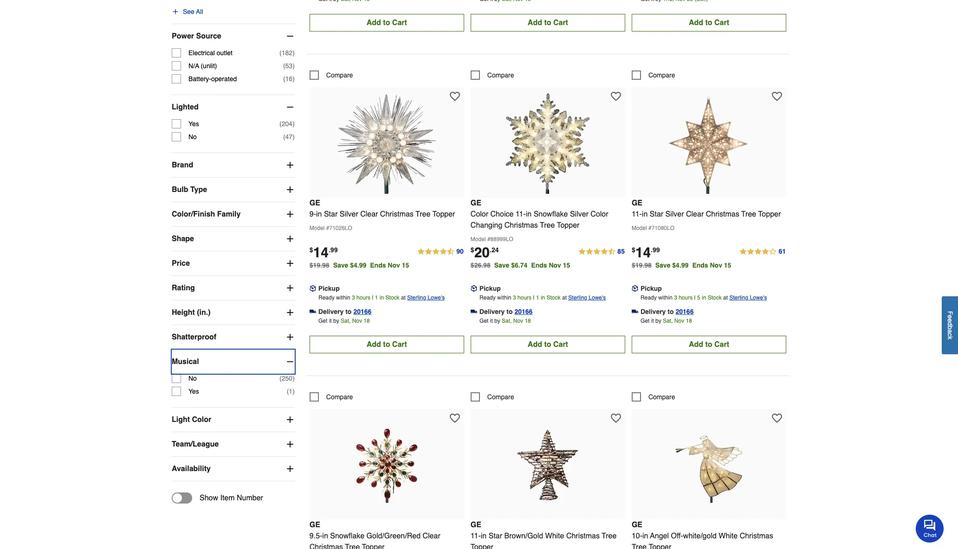 Task type: vqa. For each thing, say whether or not it's contained in the screenshot.
2nd Sat,
yes



Task type: locate. For each thing, give the bounding box(es) containing it.
(
[[280, 49, 282, 57], [283, 62, 285, 70], [283, 75, 285, 83], [280, 120, 282, 128], [283, 133, 285, 141], [280, 375, 282, 383], [287, 388, 289, 396]]

2 pickup image from the left
[[632, 286, 638, 292]]

2 horizontal spatial 11-
[[632, 210, 642, 219]]

1 vertical spatial yes
[[189, 388, 199, 396]]

model up 20
[[471, 236, 486, 243]]

silver inside ge 9-in star silver clear christmas tree topper
[[340, 210, 358, 219]]

lowe's down 90 button
[[428, 295, 445, 301]]

5014121673 element
[[632, 393, 675, 402]]

1 horizontal spatial star
[[489, 532, 502, 541]]

minus image for lighted
[[285, 103, 295, 112]]

2 at from the left
[[562, 295, 567, 301]]

it for 3rd 20166 button
[[651, 318, 654, 324]]

$4.99 down 71026lo
[[350, 262, 366, 269]]

$ inside the $ 20 .24
[[471, 246, 474, 254]]

e up d
[[947, 315, 954, 319]]

2 3 from the left
[[513, 295, 516, 301]]

0 horizontal spatial actual price $14.99 element
[[310, 245, 338, 261]]

1 horizontal spatial .99
[[651, 246, 660, 254]]

1 horizontal spatial 20166
[[515, 308, 533, 316]]

christmas for ge 9.5-in snowflake gold/green/red clear christmas tree topper
[[310, 544, 343, 550]]

1 horizontal spatial sterling lowe's button
[[569, 293, 606, 303]]

1001168998 element
[[310, 70, 353, 80]]

) down the 53
[[293, 75, 295, 83]]

white right brown/gold on the bottom right of page
[[545, 532, 564, 541]]

it
[[329, 318, 332, 324], [490, 318, 493, 324], [651, 318, 654, 324]]

topper inside ge 9-in star silver clear christmas tree topper
[[433, 210, 455, 219]]

plus image
[[285, 185, 295, 194], [285, 210, 295, 219], [285, 234, 295, 244], [285, 259, 295, 268], [285, 440, 295, 449], [285, 465, 295, 474]]

topper inside ge 11-in star silver clear christmas tree topper
[[759, 210, 781, 219]]

star left brown/gold on the bottom right of page
[[489, 532, 502, 541]]

ge 9-in star silver clear christmas tree topper
[[310, 199, 455, 219]]

actual price $14.99 element down model # 71026lo
[[310, 245, 338, 261]]

0 horizontal spatial was price $19.98 element
[[310, 259, 333, 269]]

compare inside 5014121669 element
[[488, 394, 514, 401]]

1 horizontal spatial savings save $4.99 element
[[656, 262, 735, 269]]

0 horizontal spatial $ 14 .99
[[310, 245, 338, 261]]

snowflake inside ge 9.5-in snowflake gold/green/red clear christmas tree topper
[[330, 532, 365, 541]]

2 silver from the left
[[570, 210, 589, 219]]

get it by sat, nov 18 for third 20166 button from right
[[319, 318, 370, 324]]

plus image for team/league
[[285, 440, 295, 449]]

0 horizontal spatial $4.99
[[350, 262, 366, 269]]

tree for ge 11-in star silver clear christmas tree topper
[[742, 210, 757, 219]]

by
[[333, 318, 339, 324], [495, 318, 500, 324], [656, 318, 662, 324]]

2 20166 from the left
[[515, 308, 533, 316]]

compare
[[326, 71, 353, 79], [488, 71, 514, 79], [649, 71, 675, 79], [326, 394, 353, 401], [488, 394, 514, 401], [649, 394, 675, 401]]

1 horizontal spatial get
[[480, 318, 489, 324]]

2 horizontal spatial sat,
[[663, 318, 673, 324]]

) for ( 1 )
[[293, 388, 295, 396]]

1 horizontal spatial within
[[497, 295, 512, 301]]

no down musical
[[189, 375, 197, 383]]

plus image inside "team/league" button
[[285, 440, 295, 449]]

1 $ 14 .99 from the left
[[310, 245, 338, 261]]

2 horizontal spatial save
[[656, 262, 671, 269]]

1 horizontal spatial $
[[471, 246, 474, 254]]

compare inside 1000110799 "element"
[[649, 71, 675, 79]]

0 horizontal spatial $19.98
[[310, 262, 330, 269]]

6 ) from the top
[[293, 375, 295, 383]]

3 15 from the left
[[724, 262, 732, 269]]

2 4.5 stars image from the left
[[578, 246, 625, 258]]

1 truck filled image from the left
[[310, 309, 316, 315]]

1 horizontal spatial delivery
[[480, 308, 505, 316]]

0 horizontal spatial get
[[319, 318, 328, 324]]

minus image inside lighted button
[[285, 103, 295, 112]]

1 horizontal spatial $4.99
[[673, 262, 689, 269]]

1 $4.99 from the left
[[350, 262, 366, 269]]

yes
[[189, 120, 199, 128], [189, 388, 199, 396]]

minus image inside musical button
[[285, 357, 295, 367]]

minus image up 250
[[285, 357, 295, 367]]

ready for pickup icon
[[319, 295, 335, 301]]

2 horizontal spatial |
[[694, 295, 696, 301]]

$ down model # 71026lo
[[310, 246, 313, 254]]

compare inside '5014121675' "element"
[[326, 394, 353, 401]]

( 16 )
[[283, 75, 295, 83]]

ge color choice 11-in snowflake silver color changing christmas tree topper image
[[497, 92, 599, 194]]

at for sterling lowe's button related to third 20166 button from right
[[401, 295, 406, 301]]

2 20166 button from the left
[[515, 307, 533, 317]]

christmas inside ge 9.5-in snowflake gold/green/red clear christmas tree topper
[[310, 544, 343, 550]]

operated
[[211, 75, 237, 83]]

4 plus image from the top
[[285, 259, 295, 268]]

ge inside ge 9.5-in snowflake gold/green/red clear christmas tree topper
[[310, 521, 320, 530]]

1 vertical spatial minus image
[[285, 103, 295, 112]]

2 horizontal spatial 20166 button
[[676, 307, 694, 317]]

clear for 11-in star silver clear christmas tree topper
[[686, 210, 704, 219]]

2 horizontal spatial by
[[656, 318, 662, 324]]

compare for 1000525553 element
[[488, 71, 514, 79]]

.99
[[329, 246, 338, 254], [651, 246, 660, 254]]

0 horizontal spatial .99
[[329, 246, 338, 254]]

$19.98 save $4.99 ends nov 15 up 5
[[632, 262, 732, 269]]

stock for third 20166 button from right
[[386, 295, 400, 301]]

$4.99 up 'ready within 3 hours | 5 in stock at sterling lowe's'
[[673, 262, 689, 269]]

christmas inside ge 9-in star silver clear christmas tree topper
[[380, 210, 414, 219]]

tree inside ge 9-in star silver clear christmas tree topper
[[416, 210, 431, 219]]

#
[[326, 225, 329, 232], [649, 225, 652, 232], [488, 236, 491, 243]]

2 sat, from the left
[[502, 318, 512, 324]]

1 vertical spatial snowflake
[[330, 532, 365, 541]]

1 hours from the left
[[357, 295, 371, 301]]

18 for second 20166 button from right
[[525, 318, 531, 324]]

1 horizontal spatial save
[[494, 262, 510, 269]]

show item number element
[[172, 493, 263, 504]]

1 horizontal spatial 1
[[375, 295, 378, 301]]

2 horizontal spatial clear
[[686, 210, 704, 219]]

) down ( 204 )
[[293, 133, 295, 141]]

1 pickup image from the left
[[471, 286, 477, 292]]

) up ( 16 )
[[293, 62, 295, 70]]

71026lo
[[329, 225, 352, 232]]

ge inside ge 11-in star brown/gold white christmas tree topper
[[471, 521, 482, 530]]

ge 11-in star silver clear christmas tree topper
[[632, 199, 781, 219]]

sterling lowe's button for 3rd 20166 button
[[730, 293, 767, 303]]

hours for second 20166 button from right
[[518, 295, 532, 301]]

2 ends nov 15 element from the left
[[531, 262, 574, 269]]

light color
[[172, 416, 211, 424]]

pickup for pickup icon
[[318, 285, 340, 292]]

star for 9-in star silver clear christmas tree topper
[[324, 210, 338, 219]]

ge inside ge 9-in star silver clear christmas tree topper
[[310, 199, 320, 207]]

0 horizontal spatial sat,
[[341, 318, 351, 324]]

sterling lowe's button for third 20166 button from right
[[407, 293, 445, 303]]

0 horizontal spatial pickup image
[[471, 286, 477, 292]]

0 vertical spatial no
[[189, 133, 197, 141]]

color up 85 button
[[591, 210, 609, 219]]

2 horizontal spatial ready
[[641, 295, 657, 301]]

1 horizontal spatial 18
[[525, 318, 531, 324]]

) up the 53
[[293, 49, 295, 57]]

2 it from the left
[[490, 318, 493, 324]]

plus image inside the rating button
[[285, 284, 295, 293]]

0 horizontal spatial 4.5 stars image
[[417, 246, 464, 258]]

actual price $14.99 element
[[310, 245, 338, 261], [632, 245, 660, 261]]

1 horizontal spatial ends
[[531, 262, 547, 269]]

plus image inside "price" button
[[285, 259, 295, 268]]

shape
[[172, 235, 194, 243]]

3 20166 from the left
[[676, 308, 694, 316]]

silver inside ge 11-in star silver clear christmas tree topper
[[666, 210, 684, 219]]

11- inside ge 11-in star silver clear christmas tree topper
[[632, 210, 642, 219]]

) down 250
[[293, 388, 295, 396]]

ge inside ge color choice 11-in snowflake silver color changing christmas tree topper
[[471, 199, 482, 207]]

color
[[471, 210, 489, 219], [591, 210, 609, 219], [192, 416, 211, 424]]

) for ( 47 )
[[293, 133, 295, 141]]

3 sterling from the left
[[730, 295, 749, 301]]

2 actual price $14.99 element from the left
[[632, 245, 660, 261]]

2 hours from the left
[[518, 295, 532, 301]]

sterling
[[407, 295, 426, 301], [569, 295, 587, 301], [730, 295, 749, 301]]

star up model # 71080lo
[[650, 210, 664, 219]]

3 lowe's from the left
[[750, 295, 767, 301]]

1 actual price $14.99 element from the left
[[310, 245, 338, 261]]

$4.99 for 90
[[350, 262, 366, 269]]

250
[[282, 375, 293, 383]]

was price $19.98 element down model # 71080lo
[[632, 259, 656, 269]]

pickup
[[318, 285, 340, 292], [480, 285, 501, 292], [641, 285, 662, 292]]

85 button
[[578, 246, 625, 258]]

tree for ge 9-in star silver clear christmas tree topper
[[416, 210, 431, 219]]

1 horizontal spatial 15
[[563, 262, 570, 269]]

0 horizontal spatial model
[[310, 225, 325, 232]]

ready within 3 hours | 1 in stock at sterling lowe's for second 20166 button from right
[[480, 295, 606, 301]]

minus image up ( 182 )
[[285, 32, 295, 41]]

1 horizontal spatial 11-
[[516, 210, 526, 219]]

3 stock from the left
[[708, 295, 722, 301]]

minus image up 204
[[285, 103, 295, 112]]

0 horizontal spatial #
[[326, 225, 329, 232]]

save down 71080lo
[[656, 262, 671, 269]]

delivery to 20166
[[318, 308, 372, 316], [480, 308, 533, 316], [641, 308, 694, 316]]

1 3 from the left
[[352, 295, 355, 301]]

tree inside ge 11-in star silver clear christmas tree topper
[[742, 210, 757, 219]]

)
[[293, 49, 295, 57], [293, 62, 295, 70], [293, 75, 295, 83], [293, 120, 295, 128], [293, 133, 295, 141], [293, 375, 295, 383], [293, 388, 295, 396]]

christmas inside ge 11-in star silver clear christmas tree topper
[[706, 210, 740, 219]]

2 horizontal spatial sterling lowe's button
[[730, 293, 767, 303]]

# for 9-
[[326, 225, 329, 232]]

15 for 90
[[402, 262, 409, 269]]

1 horizontal spatial |
[[533, 295, 535, 301]]

clear inside ge 9.5-in snowflake gold/green/red clear christmas tree topper
[[423, 532, 441, 541]]

no up brand
[[189, 133, 197, 141]]

$ 14 .99 for 90
[[310, 245, 338, 261]]

availability button
[[172, 457, 295, 481]]

1 it from the left
[[329, 318, 332, 324]]

minus image for power source
[[285, 32, 295, 41]]

at
[[401, 295, 406, 301], [562, 295, 567, 301], [723, 295, 728, 301]]

1 plus image from the top
[[285, 185, 295, 194]]

e up b
[[947, 319, 954, 323]]

within for second 20166 button from right
[[497, 295, 512, 301]]

shatterproof
[[172, 333, 216, 342]]

( for 182
[[280, 49, 282, 57]]

0 horizontal spatial ends
[[370, 262, 386, 269]]

plus image inside shape button
[[285, 234, 295, 244]]

compare for '5014121675' "element"
[[326, 394, 353, 401]]

color inside button
[[192, 416, 211, 424]]

1 18 from the left
[[364, 318, 370, 324]]

$26.98
[[471, 262, 491, 269]]

team/league button
[[172, 433, 295, 457]]

ge inside ge 10-in angel off-white/gold white christmas tree topper
[[632, 521, 643, 530]]

1 horizontal spatial snowflake
[[534, 210, 568, 219]]

2 delivery from the left
[[480, 308, 505, 316]]

16
[[285, 75, 293, 83]]

.24
[[490, 246, 499, 254]]

ends nov 15 element
[[370, 262, 413, 269], [531, 262, 574, 269], [693, 262, 735, 269]]

no
[[189, 133, 197, 141], [189, 375, 197, 383]]

1 horizontal spatial truck filled image
[[471, 309, 477, 315]]

2 $ from the left
[[471, 246, 474, 254]]

$19.98 up pickup icon
[[310, 262, 330, 269]]

savings save $4.99 element for 90
[[333, 262, 413, 269]]

7 ) from the top
[[293, 388, 295, 396]]

sterling lowe's button
[[407, 293, 445, 303], [569, 293, 606, 303], [730, 293, 767, 303]]

white inside ge 10-in angel off-white/gold white christmas tree topper
[[719, 532, 738, 541]]

ready within 3 hours | 1 in stock at sterling lowe's
[[319, 295, 445, 301], [480, 295, 606, 301]]

| for second 20166 button from right
[[533, 295, 535, 301]]

2 horizontal spatial delivery
[[641, 308, 666, 316]]

yes for ( 204 )
[[189, 120, 199, 128]]

plus image for brand
[[285, 161, 295, 170]]

3 get from the left
[[641, 318, 650, 324]]

stock for 3rd 20166 button
[[708, 295, 722, 301]]

star inside ge 11-in star brown/gold white christmas tree topper
[[489, 532, 502, 541]]

$ 14 .99 down model # 71026lo
[[310, 245, 338, 261]]

plus image inside shatterproof button
[[285, 333, 295, 342]]

model # 71026lo
[[310, 225, 352, 232]]

heart outline image
[[450, 91, 460, 102], [450, 414, 460, 424], [611, 414, 621, 424]]

0 horizontal spatial 11-
[[471, 532, 481, 541]]

delivery to 20166 for 3rd 20166 button
[[641, 308, 694, 316]]

3 delivery from the left
[[641, 308, 666, 316]]

in inside ge 9.5-in snowflake gold/green/red clear christmas tree topper
[[322, 532, 328, 541]]

yes up "light color"
[[189, 388, 199, 396]]

1 4.5 stars image from the left
[[417, 246, 464, 258]]

2 horizontal spatial at
[[723, 295, 728, 301]]

pickup image down $26.98
[[471, 286, 477, 292]]

2 horizontal spatial model
[[632, 225, 647, 232]]

lowe's for second 20166 button from right
[[589, 295, 606, 301]]

2 $19.98 from the left
[[632, 262, 652, 269]]

star for 11-in star brown/gold white christmas tree topper
[[489, 532, 502, 541]]

plus image
[[172, 8, 179, 15], [285, 161, 295, 170], [285, 284, 295, 293], [285, 308, 295, 318], [285, 333, 295, 342], [285, 416, 295, 425]]

3 ready from the left
[[641, 295, 657, 301]]

in inside ge 9-in star silver clear christmas tree topper
[[316, 210, 322, 219]]

2 delivery to 20166 from the left
[[480, 308, 533, 316]]

number
[[237, 494, 263, 503]]

savings save $4.99 element
[[333, 262, 413, 269], [656, 262, 735, 269]]

2 horizontal spatial get it by sat, nov 18
[[641, 318, 692, 324]]

plus image inside color/finish family button
[[285, 210, 295, 219]]

) up '( 1 )'
[[293, 375, 295, 383]]

plus image inside availability button
[[285, 465, 295, 474]]

topper inside ge color choice 11-in snowflake silver color changing christmas tree topper
[[557, 221, 580, 230]]

2 horizontal spatial within
[[659, 295, 673, 301]]

1
[[375, 295, 378, 301], [536, 295, 539, 301], [289, 388, 293, 396]]

topper inside ge 11-in star brown/gold white christmas tree topper
[[471, 544, 494, 550]]

18 for 3rd 20166 button
[[686, 318, 692, 324]]

price
[[172, 260, 190, 268]]

2 truck filled image from the left
[[471, 309, 477, 315]]

$19.98
[[310, 262, 330, 269], [632, 262, 652, 269]]

pickup image up truck filled image
[[632, 286, 638, 292]]

model # 71080lo
[[632, 225, 675, 232]]

0 horizontal spatial 1
[[289, 388, 293, 396]]

sat, for second 20166 button from right
[[502, 318, 512, 324]]

$19.98 for 61
[[632, 262, 652, 269]]

1 ) from the top
[[293, 49, 295, 57]]

2 save from the left
[[494, 262, 510, 269]]

) for ( 16 )
[[293, 75, 295, 83]]

0 horizontal spatial 18
[[364, 318, 370, 324]]

height (in.)
[[172, 309, 211, 317]]

$ 14 .99 right the 85 at the right of page
[[632, 245, 660, 261]]

0 horizontal spatial delivery to 20166
[[318, 308, 372, 316]]

within for 3rd 20166 button
[[659, 295, 673, 301]]

see all button
[[172, 7, 203, 16]]

0 horizontal spatial truck filled image
[[310, 309, 316, 315]]

minus image inside power source 'button'
[[285, 32, 295, 41]]

availability
[[172, 465, 211, 474]]

3 $ from the left
[[632, 246, 636, 254]]

2 no from the top
[[189, 375, 197, 383]]

1 $19.98 save $4.99 ends nov 15 from the left
[[310, 262, 409, 269]]

1 at from the left
[[401, 295, 406, 301]]

0 horizontal spatial silver
[[340, 210, 358, 219]]

2 horizontal spatial 3
[[674, 295, 677, 301]]

1 lowe's from the left
[[428, 295, 445, 301]]

get it by sat, nov 18 for second 20166 button from right
[[480, 318, 531, 324]]

ends nov 15 element for 61
[[693, 262, 735, 269]]

plus image for height (in.)
[[285, 308, 295, 318]]

1 delivery from the left
[[318, 308, 344, 316]]

1 ends nov 15 element from the left
[[370, 262, 413, 269]]

yes for ( 1 )
[[189, 388, 199, 396]]

1 horizontal spatial actual price $14.99 element
[[632, 245, 660, 261]]

$19.98 down model # 71080lo
[[632, 262, 652, 269]]

truck filled image
[[632, 309, 638, 315]]

star up model # 71026lo
[[324, 210, 338, 219]]

plus image inside light color button
[[285, 416, 295, 425]]

0 horizontal spatial savings save $4.99 element
[[333, 262, 413, 269]]

20
[[474, 245, 490, 261]]

2 15 from the left
[[563, 262, 570, 269]]

plus image for shape
[[285, 234, 295, 244]]

1 horizontal spatial pickup
[[480, 285, 501, 292]]

2 e from the top
[[947, 319, 954, 323]]

5 plus image from the top
[[285, 440, 295, 449]]

tree for ge 11-in star brown/gold white christmas tree topper
[[602, 532, 617, 541]]

0 horizontal spatial by
[[333, 318, 339, 324]]

compare inside 1001168998 element
[[326, 71, 353, 79]]

heart outline image
[[611, 91, 621, 102], [772, 91, 782, 102], [772, 414, 782, 424]]

1 horizontal spatial ends nov 15 element
[[531, 262, 574, 269]]

1 vertical spatial no
[[189, 375, 197, 383]]

1 was price $19.98 element from the left
[[310, 259, 333, 269]]

2 .99 from the left
[[651, 246, 660, 254]]

model for color choice 11-in snowflake silver color changing christmas tree topper
[[471, 236, 486, 243]]

team/league
[[172, 441, 219, 449]]

( for 16
[[283, 75, 285, 83]]

clear inside ge 11-in star silver clear christmas tree topper
[[686, 210, 704, 219]]

family
[[217, 210, 241, 219]]

.99 for 90
[[329, 246, 338, 254]]

0 horizontal spatial ready within 3 hours | 1 in stock at sterling lowe's
[[319, 295, 445, 301]]

ge inside ge 11-in star silver clear christmas tree topper
[[632, 199, 643, 207]]

3 sat, from the left
[[663, 318, 673, 324]]

0 horizontal spatial lowe's
[[428, 295, 445, 301]]

silver up 71080lo
[[666, 210, 684, 219]]

1 horizontal spatial at
[[562, 295, 567, 301]]

0 horizontal spatial it
[[329, 318, 332, 324]]

1 horizontal spatial stock
[[547, 295, 561, 301]]

save for 61
[[656, 262, 671, 269]]

1 | from the left
[[372, 295, 374, 301]]

ge
[[310, 199, 320, 207], [471, 199, 482, 207], [632, 199, 643, 207], [310, 521, 320, 530], [471, 521, 482, 530], [632, 521, 643, 530]]

( for 204
[[280, 120, 282, 128]]

3 ) from the top
[[293, 75, 295, 83]]

4.5 stars image containing 85
[[578, 246, 625, 258]]

0 horizontal spatial sterling
[[407, 295, 426, 301]]

tree inside ge 9.5-in snowflake gold/green/red clear christmas tree topper
[[345, 544, 360, 550]]

1 savings save $4.99 element from the left
[[333, 262, 413, 269]]

2 horizontal spatial 18
[[686, 318, 692, 324]]

get
[[319, 318, 328, 324], [480, 318, 489, 324], [641, 318, 650, 324]]

1 horizontal spatial sterling
[[569, 295, 587, 301]]

1 horizontal spatial 3
[[513, 295, 516, 301]]

9-
[[310, 210, 316, 219]]

3 for 3rd 20166 button
[[674, 295, 677, 301]]

within for third 20166 button from right
[[336, 295, 350, 301]]

2 was price $19.98 element from the left
[[632, 259, 656, 269]]

rating button
[[172, 276, 295, 300]]

lowe's down 4 stars image
[[750, 295, 767, 301]]

11- inside ge 11-in star brown/gold white christmas tree topper
[[471, 532, 481, 541]]

$ right 90
[[471, 246, 474, 254]]

2 vertical spatial minus image
[[285, 357, 295, 367]]

compare inside 1000525553 element
[[488, 71, 514, 79]]

ge 11-in star brown/gold white christmas tree topper
[[471, 521, 617, 550]]

) up ( 47 )
[[293, 120, 295, 128]]

compare for '5014121673' element
[[649, 394, 675, 401]]

plus image inside brand button
[[285, 161, 295, 170]]

ready
[[319, 295, 335, 301], [480, 295, 496, 301], [641, 295, 657, 301]]

0 vertical spatial snowflake
[[534, 210, 568, 219]]

3 within from the left
[[659, 295, 673, 301]]

source
[[196, 32, 221, 40]]

color right light
[[192, 416, 211, 424]]

2 $4.99 from the left
[[673, 262, 689, 269]]

5014121669 element
[[471, 393, 514, 402]]

tree
[[416, 210, 431, 219], [742, 210, 757, 219], [540, 221, 555, 230], [602, 532, 617, 541], [345, 544, 360, 550], [632, 544, 647, 550]]

sterling for 3rd 20166 button
[[730, 295, 749, 301]]

6 plus image from the top
[[285, 465, 295, 474]]

2 $ 14 .99 from the left
[[632, 245, 660, 261]]

1 horizontal spatial #
[[488, 236, 491, 243]]

2 by from the left
[[495, 318, 500, 324]]

1 get from the left
[[319, 318, 328, 324]]

.99 down model # 71080lo
[[651, 246, 660, 254]]

2 18 from the left
[[525, 318, 531, 324]]

was price $19.98 element up pickup icon
[[310, 259, 333, 269]]

1 ready from the left
[[319, 295, 335, 301]]

heart outline image for ge 10-in angel off-white/gold white christmas tree topper 'image'
[[772, 414, 782, 424]]

clear inside ge 9-in star silver clear christmas tree topper
[[360, 210, 378, 219]]

0 horizontal spatial color
[[192, 416, 211, 424]]

0 horizontal spatial 20166 button
[[354, 307, 372, 317]]

1 $19.98 from the left
[[310, 262, 330, 269]]

3 silver from the left
[[666, 210, 684, 219]]

1 sat, from the left
[[341, 318, 351, 324]]

10-
[[632, 532, 643, 541]]

0 horizontal spatial delivery
[[318, 308, 344, 316]]

3 | from the left
[[694, 295, 696, 301]]

20166 button
[[354, 307, 372, 317], [515, 307, 533, 317], [676, 307, 694, 317]]

get for truck filled image
[[641, 318, 650, 324]]

minus image
[[285, 32, 295, 41], [285, 103, 295, 112], [285, 357, 295, 367]]

2 horizontal spatial color
[[591, 210, 609, 219]]

2 horizontal spatial 20166
[[676, 308, 694, 316]]

plus image inside the bulb type button
[[285, 185, 295, 194]]

delivery
[[318, 308, 344, 316], [480, 308, 505, 316], [641, 308, 666, 316]]

1 horizontal spatial pickup image
[[632, 286, 638, 292]]

tree inside ge 11-in star brown/gold white christmas tree topper
[[602, 532, 617, 541]]

.99 for 61
[[651, 246, 660, 254]]

save down the .24 on the right top of the page
[[494, 262, 510, 269]]

14 right the 85 at the right of page
[[636, 245, 651, 261]]

actual price $14.99 element right the 85 at the right of page
[[632, 245, 660, 261]]

1 horizontal spatial hours
[[518, 295, 532, 301]]

christmas inside ge 11-in star brown/gold white christmas tree topper
[[566, 532, 600, 541]]

1 horizontal spatial get it by sat, nov 18
[[480, 318, 531, 324]]

tree inside ge color choice 11-in snowflake silver color changing christmas tree topper
[[540, 221, 555, 230]]

90 button
[[417, 246, 464, 258]]

2 sterling from the left
[[569, 295, 587, 301]]

5 ) from the top
[[293, 133, 295, 141]]

topper inside ge 9.5-in snowflake gold/green/red clear christmas tree topper
[[362, 544, 385, 550]]

brand
[[172, 161, 193, 169]]

star inside ge 9-in star silver clear christmas tree topper
[[324, 210, 338, 219]]

1 horizontal spatial was price $19.98 element
[[632, 259, 656, 269]]

2 ) from the top
[[293, 62, 295, 70]]

$19.98 save $4.99 ends nov 15 for 90
[[310, 262, 409, 269]]

pickup image
[[471, 286, 477, 292], [632, 286, 638, 292]]

$4.99
[[350, 262, 366, 269], [673, 262, 689, 269]]

lowe's
[[428, 295, 445, 301], [589, 295, 606, 301], [750, 295, 767, 301]]

3 hours from the left
[[679, 295, 693, 301]]

add to cart button
[[310, 14, 464, 31], [471, 14, 625, 31], [632, 14, 787, 31], [310, 336, 464, 354], [471, 336, 625, 354], [632, 336, 787, 354]]

2 white from the left
[[719, 532, 738, 541]]

1 sterling from the left
[[407, 295, 426, 301]]

2 horizontal spatial ends nov 15 element
[[693, 262, 735, 269]]

1 horizontal spatial clear
[[423, 532, 441, 541]]

11- for ge 11-in star brown/gold white christmas tree topper
[[471, 532, 481, 541]]

delivery for truck filled icon for pickup icon
[[318, 308, 344, 316]]

truck filled image
[[310, 309, 316, 315], [471, 309, 477, 315]]

14 for 61
[[636, 245, 651, 261]]

0 horizontal spatial $
[[310, 246, 313, 254]]

1 no from the top
[[189, 133, 197, 141]]

minus image for musical
[[285, 357, 295, 367]]

4.5 stars image containing 90
[[417, 246, 464, 258]]

1 .99 from the left
[[329, 246, 338, 254]]

1 silver from the left
[[340, 210, 358, 219]]

2 ends from the left
[[531, 262, 547, 269]]

0 horizontal spatial get it by sat, nov 18
[[319, 318, 370, 324]]

14
[[313, 245, 329, 261], [636, 245, 651, 261]]

outlet
[[217, 49, 233, 57]]

silver up 71026lo
[[340, 210, 358, 219]]

plus image inside height (in.) button
[[285, 308, 295, 318]]

4.5 stars image
[[417, 246, 464, 258], [578, 246, 625, 258]]

ends
[[370, 262, 386, 269], [531, 262, 547, 269], [693, 262, 708, 269]]

delivery to 20166 for third 20166 button from right
[[318, 308, 372, 316]]

3 delivery to 20166 from the left
[[641, 308, 694, 316]]

0 horizontal spatial at
[[401, 295, 406, 301]]

2 lowe's from the left
[[589, 295, 606, 301]]

silver up 85 button
[[570, 210, 589, 219]]

add to cart
[[367, 18, 407, 27], [528, 18, 568, 27], [689, 18, 730, 27], [367, 341, 407, 349], [528, 341, 568, 349], [689, 341, 730, 349]]

2 plus image from the top
[[285, 210, 295, 219]]

1 yes from the top
[[189, 120, 199, 128]]

truck filled image for pickup image associated with ready within 3 hours | 1 in stock at sterling lowe's
[[471, 309, 477, 315]]

bulb type
[[172, 186, 207, 194]]

15
[[402, 262, 409, 269], [563, 262, 570, 269], [724, 262, 732, 269]]

color/finish family
[[172, 210, 241, 219]]

15 for 85
[[563, 262, 570, 269]]

1 horizontal spatial $19.98 save $4.99 ends nov 15
[[632, 262, 732, 269]]

1 horizontal spatial 14
[[636, 245, 651, 261]]

$ right the 85 at the right of page
[[632, 246, 636, 254]]

ge 9.5-in snowflake gold/green/red clear christmas tree topper
[[310, 521, 441, 550]]

0 horizontal spatial pickup
[[318, 285, 340, 292]]

was price $19.98 element
[[310, 259, 333, 269], [632, 259, 656, 269]]

3 3 from the left
[[674, 295, 677, 301]]

2 ready from the left
[[480, 295, 496, 301]]

hours for 3rd 20166 button
[[679, 295, 693, 301]]

clear
[[360, 210, 378, 219], [686, 210, 704, 219], [423, 532, 441, 541]]

compare inside '5014121673' element
[[649, 394, 675, 401]]

yes down lighted
[[189, 120, 199, 128]]

show
[[200, 494, 218, 503]]

lowe's down 85 button
[[589, 295, 606, 301]]

white right 'white/gold'
[[719, 532, 738, 541]]

2 horizontal spatial hours
[[679, 295, 693, 301]]

.99 down model # 71026lo
[[329, 246, 338, 254]]

3 20166 button from the left
[[676, 307, 694, 317]]

1 ends from the left
[[370, 262, 386, 269]]

3 ends from the left
[[693, 262, 708, 269]]

3 plus image from the top
[[285, 234, 295, 244]]

1 save from the left
[[333, 262, 348, 269]]

add
[[367, 18, 381, 27], [528, 18, 542, 27], [689, 18, 704, 27], [367, 341, 381, 349], [528, 341, 542, 349], [689, 341, 704, 349]]

ge 10-in angel off-white/gold white christmas tree topper image
[[658, 414, 760, 516]]

savings save $6.74 element
[[494, 262, 574, 269]]

tree inside ge 10-in angel off-white/gold white christmas tree topper
[[632, 544, 647, 550]]

at for 3rd 20166 button sterling lowe's button
[[723, 295, 728, 301]]

color up changing
[[471, 210, 489, 219]]

14 down model # 71026lo
[[313, 245, 329, 261]]

$
[[310, 246, 313, 254], [471, 246, 474, 254], [632, 246, 636, 254]]

3 minus image from the top
[[285, 357, 295, 367]]

3 sterling lowe's button from the left
[[730, 293, 767, 303]]

3 pickup from the left
[[641, 285, 662, 292]]

1 horizontal spatial white
[[719, 532, 738, 541]]

save down 71026lo
[[333, 262, 348, 269]]

get it by sat, nov 18 for 3rd 20166 button
[[641, 318, 692, 324]]

0 vertical spatial minus image
[[285, 32, 295, 41]]

1 get it by sat, nov 18 from the left
[[319, 318, 370, 324]]

$19.98 save $4.99 ends nov 15 down 71026lo
[[310, 262, 409, 269]]

3 ends nov 15 element from the left
[[693, 262, 735, 269]]

model left 71080lo
[[632, 225, 647, 232]]

1 horizontal spatial by
[[495, 318, 500, 324]]

model down 9-
[[310, 225, 325, 232]]

plus image inside 'see all' button
[[172, 8, 179, 15]]

2 horizontal spatial silver
[[666, 210, 684, 219]]

0 horizontal spatial save
[[333, 262, 348, 269]]

|
[[372, 295, 374, 301], [533, 295, 535, 301], [694, 295, 696, 301]]

2 stock from the left
[[547, 295, 561, 301]]

2 horizontal spatial ends
[[693, 262, 708, 269]]

star inside ge 11-in star silver clear christmas tree topper
[[650, 210, 664, 219]]

4 ) from the top
[[293, 120, 295, 128]]

0 vertical spatial yes
[[189, 120, 199, 128]]



Task type: describe. For each thing, give the bounding box(es) containing it.
$19.98 save $4.99 ends nov 15 for 61
[[632, 262, 732, 269]]

price button
[[172, 252, 295, 276]]

ready within 3 hours | 5 in stock at sterling lowe's
[[641, 295, 767, 301]]

silver inside ge color choice 11-in snowflake silver color changing christmas tree topper
[[570, 210, 589, 219]]

) for ( 182 )
[[293, 49, 295, 57]]

61 button
[[739, 246, 787, 258]]

model # 88999lo
[[471, 236, 514, 243]]

ready for pickup image associated with ready within 3 hours | 1 in stock at sterling lowe's
[[480, 295, 496, 301]]

11- inside ge color choice 11-in snowflake silver color changing christmas tree topper
[[516, 210, 526, 219]]

topper for ge 11-in star brown/gold white christmas tree topper
[[471, 544, 494, 550]]

lighted button
[[172, 95, 295, 119]]

power source
[[172, 32, 221, 40]]

9.5-
[[310, 532, 322, 541]]

hours for third 20166 button from right
[[357, 295, 371, 301]]

85
[[618, 248, 625, 255]]

was price $19.98 element for 61
[[632, 259, 656, 269]]

plus image for rating
[[285, 284, 295, 293]]

bulb type button
[[172, 178, 295, 202]]

( 204 )
[[280, 120, 295, 128]]

ge 11-in star silver clear christmas tree topper image
[[658, 92, 760, 194]]

ready within 3 hours | 1 in stock at sterling lowe's for third 20166 button from right
[[319, 295, 445, 301]]

53
[[285, 62, 293, 70]]

shape button
[[172, 227, 295, 251]]

n/a
[[189, 62, 199, 70]]

( for 53
[[283, 62, 285, 70]]

battery-
[[189, 75, 211, 83]]

christmas inside ge 10-in angel off-white/gold white christmas tree topper
[[740, 532, 773, 541]]

ready for pickup image associated with ready within 3 hours | 5 in stock at sterling lowe's
[[641, 295, 657, 301]]

pickup image for ready within 3 hours | 5 in stock at sterling lowe's
[[632, 286, 638, 292]]

item
[[220, 494, 235, 503]]

clear for 9-in star silver clear christmas tree topper
[[360, 210, 378, 219]]

see all
[[183, 8, 203, 15]]

was price $26.98 element
[[471, 259, 494, 269]]

christmas for ge 9-in star silver clear christmas tree topper
[[380, 210, 414, 219]]

compare for 1001168998 element
[[326, 71, 353, 79]]

truck filled image for pickup icon
[[310, 309, 316, 315]]

power
[[172, 32, 194, 40]]

savings save $4.99 element for 61
[[656, 262, 735, 269]]

topper for ge 11-in star silver clear christmas tree topper
[[759, 210, 781, 219]]

20166 for third 20166 button from right
[[354, 308, 372, 316]]

height
[[172, 309, 195, 317]]

white/gold
[[683, 532, 717, 541]]

musical
[[172, 358, 199, 366]]

save for 85
[[494, 262, 510, 269]]

204
[[282, 120, 293, 128]]

( 250 )
[[280, 375, 295, 383]]

off-
[[671, 532, 683, 541]]

f
[[947, 311, 954, 315]]

14 for 90
[[313, 245, 329, 261]]

( 53 )
[[283, 62, 295, 70]]

$ for 85
[[471, 246, 474, 254]]

brand button
[[172, 153, 295, 177]]

type
[[190, 186, 207, 194]]

(unlit)
[[201, 62, 217, 70]]

ends nov 15 element for 90
[[370, 262, 413, 269]]

actual price $14.99 element for 90
[[310, 245, 338, 261]]

ge for ge 10-in angel off-white/gold white christmas tree topper
[[632, 521, 643, 530]]

it for third 20166 button from right
[[329, 318, 332, 324]]

brown/gold
[[505, 532, 543, 541]]

compare for 1000110799 "element"
[[649, 71, 675, 79]]

b
[[947, 326, 954, 330]]

$ 14 .99 for 61
[[632, 245, 660, 261]]

( 47 )
[[283, 133, 295, 141]]

model for 9-in star silver clear christmas tree topper
[[310, 225, 325, 232]]

pickup for pickup image associated with ready within 3 hours | 5 in stock at sterling lowe's
[[641, 285, 662, 292]]

bulb
[[172, 186, 188, 194]]

18 for third 20166 button from right
[[364, 318, 370, 324]]

pickup image
[[310, 286, 316, 292]]

changing
[[471, 221, 503, 230]]

ge color choice 11-in snowflake silver color changing christmas tree topper
[[471, 199, 609, 230]]

it for second 20166 button from right
[[490, 318, 493, 324]]

in inside ge 11-in star silver clear christmas tree topper
[[642, 210, 648, 219]]

ge 9-in star silver clear christmas tree topper image
[[336, 92, 438, 194]]

61
[[779, 248, 786, 255]]

( 182 )
[[280, 49, 295, 57]]

plus image for color/finish family
[[285, 210, 295, 219]]

ge for ge 9-in star silver clear christmas tree topper
[[310, 199, 320, 207]]

no for ( 47 )
[[189, 133, 197, 141]]

3 for second 20166 button from right
[[513, 295, 516, 301]]

color/finish family button
[[172, 202, 295, 227]]

$6.74
[[511, 262, 528, 269]]

heart outline image for ge color choice 11-in snowflake silver color changing christmas tree topper image
[[611, 91, 621, 102]]

at for sterling lowe's button related to second 20166 button from right
[[562, 295, 567, 301]]

rating
[[172, 284, 195, 292]]

actual price $20.24 element
[[471, 245, 499, 261]]

) for ( 204 )
[[293, 120, 295, 128]]

k
[[947, 337, 954, 340]]

1 20166 button from the left
[[354, 307, 372, 317]]

88999lo
[[491, 236, 514, 243]]

in inside ge color choice 11-in snowflake silver color changing christmas tree topper
[[526, 210, 532, 219]]

in inside ge 11-in star brown/gold white christmas tree topper
[[481, 532, 487, 541]]

( 1 )
[[287, 388, 295, 396]]

choice
[[491, 210, 514, 219]]

182
[[282, 49, 293, 57]]

actual price $14.99 element for 61
[[632, 245, 660, 261]]

pickup for pickup image associated with ready within 3 hours | 1 in stock at sterling lowe's
[[480, 285, 501, 292]]

$ 20 .24
[[471, 245, 499, 261]]

get for truck filled icon related to pickup image associated with ready within 3 hours | 1 in stock at sterling lowe's
[[480, 318, 489, 324]]

90
[[457, 248, 464, 255]]

) for ( 250 )
[[293, 375, 295, 383]]

c
[[947, 333, 954, 337]]

$26.98 save $6.74 ends nov 15
[[471, 262, 570, 269]]

topper inside ge 10-in angel off-white/gold white christmas tree topper
[[649, 544, 672, 550]]

plus image for availability
[[285, 465, 295, 474]]

( for 250
[[280, 375, 282, 383]]

no for ( 250 )
[[189, 375, 197, 383]]

electrical outlet
[[189, 49, 233, 57]]

( for 47
[[283, 133, 285, 141]]

heart outline image for the ge 9-in star silver clear christmas tree topper 'image'
[[450, 91, 460, 102]]

electrical
[[189, 49, 215, 57]]

lowe's for 3rd 20166 button
[[750, 295, 767, 301]]

christmas inside ge color choice 11-in snowflake silver color changing christmas tree topper
[[505, 221, 538, 230]]

# for 11-
[[649, 225, 652, 232]]

4.5 stars image for 14
[[417, 246, 464, 258]]

a
[[947, 330, 954, 333]]

ge for ge 11-in star brown/gold white christmas tree topper
[[471, 521, 482, 530]]

1 e from the top
[[947, 315, 954, 319]]

white inside ge 11-in star brown/gold white christmas tree topper
[[545, 532, 564, 541]]

chat invite button image
[[916, 515, 945, 543]]

silver for 9-
[[340, 210, 358, 219]]

see
[[183, 8, 195, 15]]

ge 10-in angel off-white/gold white christmas tree topper
[[632, 521, 773, 550]]

# for color
[[488, 236, 491, 243]]

sat, for third 20166 button from right
[[341, 318, 351, 324]]

was price $19.98 element for 90
[[310, 259, 333, 269]]

battery-operated
[[189, 75, 237, 83]]

delivery to 20166 for second 20166 button from right
[[480, 308, 533, 316]]

1000110799 element
[[632, 70, 675, 80]]

4 stars image
[[739, 246, 787, 258]]

f e e d b a c k button
[[942, 297, 958, 355]]

1 for third 20166 button from right
[[375, 295, 378, 301]]

ge for ge 11-in star silver clear christmas tree topper
[[632, 199, 643, 207]]

11- for ge 11-in star silver clear christmas tree topper
[[632, 210, 642, 219]]

n/a (unlit)
[[189, 62, 217, 70]]

5
[[697, 295, 701, 301]]

power source button
[[172, 24, 295, 48]]

clear for 9.5-in snowflake gold/green/red clear christmas tree topper
[[423, 532, 441, 541]]

d
[[947, 323, 954, 326]]

plus image for bulb type
[[285, 185, 295, 194]]

$4.99 for 61
[[673, 262, 689, 269]]

christmas for ge 11-in star brown/gold white christmas tree topper
[[566, 532, 600, 541]]

sat, for 3rd 20166 button
[[663, 318, 673, 324]]

47
[[285, 133, 293, 141]]

1000525553 element
[[471, 70, 514, 80]]

angel
[[650, 532, 669, 541]]

in inside ge 10-in angel off-white/gold white christmas tree topper
[[643, 532, 648, 541]]

ge 11-in star brown/gold white christmas tree topper image
[[497, 414, 599, 516]]

christmas for ge 11-in star silver clear christmas tree topper
[[706, 210, 740, 219]]

color/finish
[[172, 210, 215, 219]]

topper for ge 9-in star silver clear christmas tree topper
[[433, 210, 455, 219]]

color for ge color choice 11-in snowflake silver color changing christmas tree topper
[[471, 210, 489, 219]]

gold/green/red
[[367, 532, 421, 541]]

(in.)
[[197, 309, 211, 317]]

all
[[196, 8, 203, 15]]

ends for 61
[[693, 262, 708, 269]]

sterling lowe's button for second 20166 button from right
[[569, 293, 606, 303]]

ge 9.5-in snowflake gold/green/red clear christmas tree topper image
[[336, 414, 438, 516]]

shatterproof button
[[172, 325, 295, 350]]

20166 for 3rd 20166 button
[[676, 308, 694, 316]]

ends for 85
[[531, 262, 547, 269]]

lighted
[[172, 103, 199, 111]]

4.5 stars image for 20
[[578, 246, 625, 258]]

by for third 20166 button from right
[[333, 318, 339, 324]]

delivery for truck filled image
[[641, 308, 666, 316]]

f e e d b a c k
[[947, 311, 954, 340]]

5014121675 element
[[310, 393, 353, 402]]

snowflake inside ge color choice 11-in snowflake silver color changing christmas tree topper
[[534, 210, 568, 219]]



